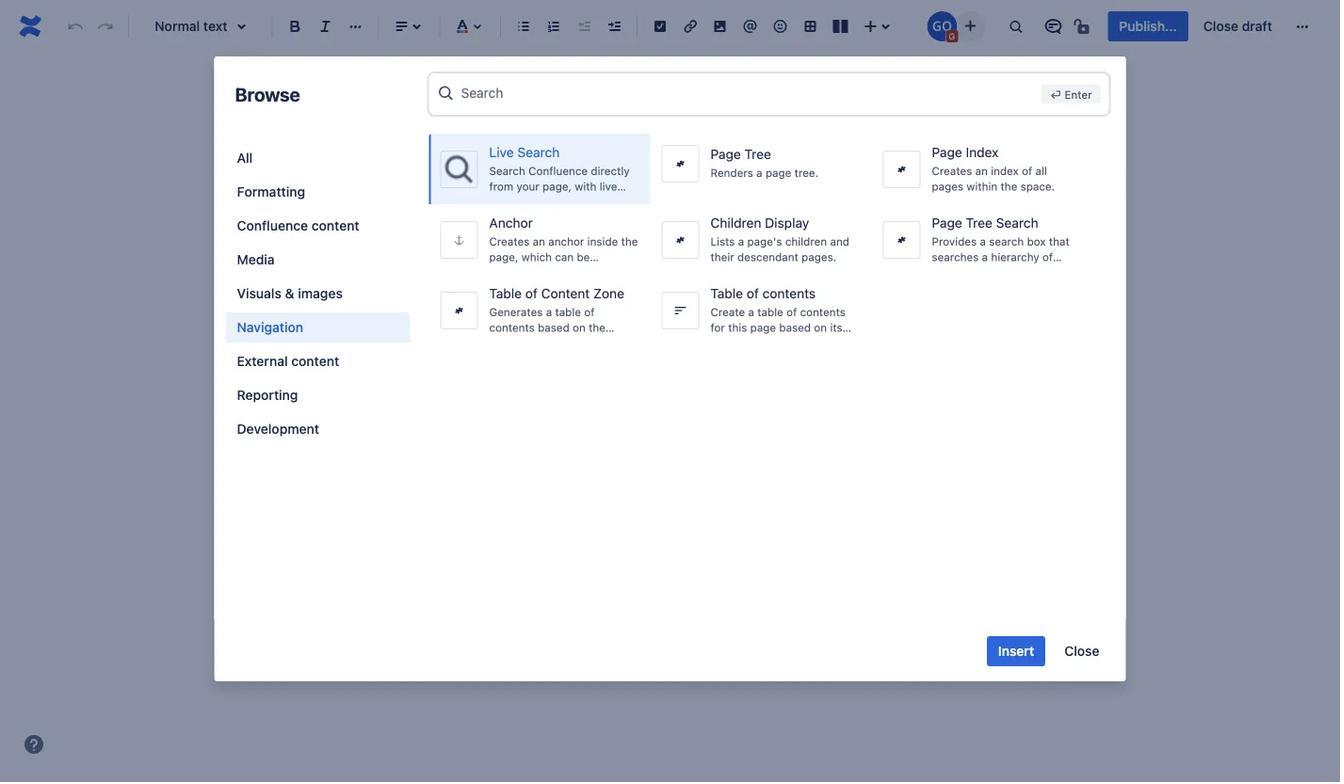 Task type: describe. For each thing, give the bounding box(es) containing it.
content link
[[414, 81, 463, 104]]

display
[[765, 215, 809, 231]]

all
[[237, 150, 253, 166]]

layouts image
[[829, 15, 852, 38]]

a inside table of content zone generates a table of contents based on the headings present within its body text zone.
[[546, 306, 552, 319]]

⏎
[[1050, 88, 1061, 101]]

pages.
[[802, 250, 836, 264]]

within inside table of content zone generates a table of contents based on the headings present within its body text zone.
[[582, 336, 613, 350]]

on-
[[440, 182, 462, 198]]

close draft
[[1203, 18, 1272, 34]]

the inside page index creates an index of all pages within the space.
[[1001, 180, 1017, 193]]

anchor
[[548, 235, 584, 248]]

type
[[564, 195, 587, 208]]

enter
[[1065, 88, 1092, 101]]

its inside table of contents create a table of contents for this page based on its headings.
[[830, 321, 842, 334]]

meeting
[[471, 182, 520, 198]]

create
[[711, 306, 745, 319]]

search for live search
[[489, 164, 525, 178]]

confluence content button
[[226, 211, 410, 241]]

page.
[[1007, 281, 1036, 294]]

bold ⌘b image
[[284, 15, 307, 38]]

reporting button
[[226, 380, 410, 411]]

draft
[[1242, 18, 1272, 34]]

page inside table of contents create a table of contents for this page based on its headings.
[[750, 321, 776, 334]]

page, inside anchor creates an anchor inside the page, which can be hyperlinked.
[[489, 250, 518, 264]]

on inside table of content zone generates a table of contents based on the headings present within its body text zone.
[[573, 321, 586, 334]]

the inside anchor creates an anchor inside the page, which can be hyperlinked.
[[621, 235, 638, 248]]

browse dialog
[[214, 57, 1126, 682]]

provides
[[932, 235, 977, 248]]

navigation button
[[226, 313, 410, 343]]

content inside table of content zone generates a table of contents based on the headings present within its body text zone.
[[541, 286, 590, 301]]

1
[[462, 182, 468, 198]]

pages inside page tree search provides a search box that searches a hierarchy of pages (page tree) from a specified root page.
[[932, 266, 963, 279]]

of inside page index creates an index of all pages within the space.
[[1022, 164, 1032, 178]]

(page
[[967, 266, 997, 279]]

indent tab image
[[603, 15, 625, 38]]

of down zone
[[584, 306, 595, 319]]

table of content zone generates a table of contents based on the headings present within its body text zone.
[[489, 286, 629, 365]]

you
[[542, 195, 561, 208]]

space.
[[1021, 180, 1055, 193]]

close for close
[[1064, 644, 1099, 659]]

page for page index
[[932, 145, 962, 160]]

its inside table of content zone generates a table of contents based on the headings present within its body text zone.
[[616, 336, 629, 350]]

4 ls retrospective button
[[528, 175, 641, 206]]

page tree search provides a search box that searches a hierarchy of pages (page tree) from a specified root page.
[[932, 215, 1070, 294]]

outdent ⇧tab image
[[573, 15, 595, 38]]

numbered list ⌘⇧7 image
[[542, 15, 565, 38]]

external content button
[[226, 347, 410, 377]]

pages inside page index creates an index of all pages within the space.
[[932, 180, 963, 193]]

⏎ enter
[[1050, 88, 1092, 101]]

zone
[[593, 286, 624, 301]]

tree)
[[1000, 266, 1027, 279]]

anchor
[[489, 215, 533, 231]]

4
[[528, 182, 536, 198]]

emoji image
[[769, 15, 792, 38]]

retrospective
[[557, 182, 641, 198]]

page for page tree
[[711, 146, 741, 162]]

root
[[982, 281, 1004, 294]]

children
[[785, 235, 827, 248]]

their
[[711, 250, 734, 264]]

content for external content
[[291, 354, 339, 369]]

an inside page index creates an index of all pages within the space.
[[975, 164, 988, 178]]

children
[[711, 215, 761, 231]]

a inside children display lists a page's children and their descendant pages.
[[738, 235, 744, 248]]

of down descendant
[[786, 306, 797, 319]]

anchor creates an anchor inside the page, which can be hyperlinked.
[[489, 215, 638, 279]]

1-on-1 meeting button
[[428, 175, 520, 206]]

based inside table of contents create a table of contents for this page based on its headings.
[[779, 321, 811, 334]]

as
[[527, 195, 539, 208]]

visuals & images
[[237, 286, 343, 301]]

popular templates: 1-on-1 meeting , 4 ls retrospective
[[308, 182, 641, 198]]

confluence content
[[237, 218, 359, 234]]

a left 'search'
[[980, 235, 986, 248]]

page, inside live search search confluence directly from your page, with live results as you type
[[543, 180, 572, 193]]

confluence inside live search search confluence directly from your page, with live results as you type
[[528, 164, 588, 178]]

based inside table of content zone generates a table of contents based on the headings present within its body text zone.
[[538, 321, 570, 334]]

from inside live search search confluence directly from your page, with live results as you type
[[489, 180, 513, 193]]

insert button
[[987, 637, 1046, 667]]

development button
[[226, 414, 410, 444]]

Give this page a title text field
[[308, 147, 1024, 178]]

media button
[[226, 245, 410, 275]]

live
[[489, 145, 514, 160]]

descendant
[[737, 250, 798, 264]]

all
[[1035, 164, 1047, 178]]

of up this
[[747, 286, 759, 301]]

external
[[237, 354, 288, 369]]

a up (page
[[982, 250, 988, 264]]

media
[[237, 252, 275, 267]]

from inside page tree search provides a search box that searches a hierarchy of pages (page tree) from a specified root page.
[[1030, 266, 1054, 279]]

inside
[[587, 235, 618, 248]]

popular
[[308, 182, 355, 197]]

bullet list ⌘⇧8 image
[[512, 15, 535, 38]]

table image
[[799, 15, 822, 38]]

be
[[577, 250, 590, 264]]

advanced search image
[[436, 84, 455, 103]]

close button
[[1053, 637, 1111, 667]]

your
[[516, 180, 539, 193]]

templates:
[[358, 182, 425, 197]]

page tree renders a page tree.
[[711, 146, 818, 180]]

0 horizontal spatial content
[[414, 84, 463, 100]]

tree for search
[[966, 215, 992, 231]]



Task type: locate. For each thing, give the bounding box(es) containing it.
its down zone
[[616, 336, 629, 350]]

0 vertical spatial page,
[[543, 180, 572, 193]]

0 vertical spatial search
[[517, 145, 560, 160]]

of down the box on the top
[[1042, 250, 1053, 264]]

tree up renders
[[744, 146, 771, 162]]

a right create
[[748, 306, 754, 319]]

1 vertical spatial its
[[616, 336, 629, 350]]

table for table of content zone
[[489, 286, 522, 301]]

creates down 'index'
[[932, 164, 972, 178]]

browse
[[235, 83, 300, 105]]

development
[[237, 421, 319, 437]]

the
[[1001, 180, 1017, 193], [621, 235, 638, 248], [589, 321, 605, 334]]

,
[[520, 182, 524, 197]]

publish...
[[1119, 18, 1177, 34]]

lists
[[711, 235, 735, 248]]

2 on from the left
[[814, 321, 827, 334]]

gary orlando image
[[927, 11, 957, 41]]

creates inside anchor creates an anchor inside the page, which can be hyperlinked.
[[489, 235, 530, 248]]

that
[[1049, 235, 1070, 248]]

italic ⌘i image
[[314, 15, 337, 38]]

text
[[518, 352, 538, 365]]

table up generates
[[489, 286, 522, 301]]

formatting
[[237, 184, 305, 200]]

children display lists a page's children and their descendant pages.
[[711, 215, 849, 264]]

an inside anchor creates an anchor inside the page, which can be hyperlinked.
[[533, 235, 545, 248]]

of
[[1022, 164, 1032, 178], [1042, 250, 1053, 264], [525, 286, 538, 301], [747, 286, 759, 301], [584, 306, 595, 319], [786, 306, 797, 319]]

headings
[[489, 336, 537, 350]]

confluence
[[528, 164, 588, 178], [237, 218, 308, 234]]

undo ⌘z image
[[64, 15, 87, 38]]

content down can
[[541, 286, 590, 301]]

research link
[[485, 81, 542, 104]]

close inside browse dialog
[[1064, 644, 1099, 659]]

page
[[932, 145, 962, 160], [711, 146, 741, 162], [932, 215, 962, 231]]

page
[[766, 166, 791, 180], [750, 321, 776, 334]]

reporting
[[237, 388, 298, 403]]

body
[[489, 352, 515, 365]]

publish... button
[[1108, 11, 1188, 41]]

0 vertical spatial its
[[830, 321, 842, 334]]

creates down anchor
[[489, 235, 530, 248]]

table
[[555, 306, 581, 319], [757, 306, 783, 319]]

0 horizontal spatial creates
[[489, 235, 530, 248]]

1 vertical spatial close
[[1064, 644, 1099, 659]]

page up provides
[[932, 215, 962, 231]]

and
[[830, 235, 849, 248]]

based right this
[[779, 321, 811, 334]]

specified
[[932, 281, 979, 294]]

tree up provides
[[966, 215, 992, 231]]

page for page tree search
[[932, 215, 962, 231]]

1 horizontal spatial its
[[830, 321, 842, 334]]

contents down pages.
[[800, 306, 846, 319]]

0 vertical spatial close
[[1203, 18, 1238, 34]]

renders
[[711, 166, 753, 180]]

creates
[[932, 164, 972, 178], [489, 235, 530, 248]]

live
[[600, 180, 617, 193]]

table up present
[[555, 306, 581, 319]]

for
[[711, 321, 725, 334]]

link image
[[679, 15, 701, 38]]

its down pages.
[[830, 321, 842, 334]]

index
[[966, 145, 999, 160]]

table inside table of contents create a table of contents for this page based on its headings.
[[711, 286, 743, 301]]

1 vertical spatial search
[[489, 164, 525, 178]]

external content
[[237, 354, 339, 369]]

0 vertical spatial contents
[[762, 286, 816, 301]]

a inside page tree renders a page tree.
[[756, 166, 762, 180]]

1 vertical spatial contents
[[800, 306, 846, 319]]

an up the which
[[533, 235, 545, 248]]

on inside table of contents create a table of contents for this page based on its headings.
[[814, 321, 827, 334]]

1 vertical spatial creates
[[489, 235, 530, 248]]

page left tree.
[[766, 166, 791, 180]]

on up present
[[573, 321, 586, 334]]

1 vertical spatial confluence
[[237, 218, 308, 234]]

headings.
[[711, 336, 761, 350]]

1 horizontal spatial from
[[1030, 266, 1054, 279]]

content left research
[[414, 84, 463, 100]]

confluence image
[[15, 11, 45, 41], [15, 11, 45, 41]]

page inside page tree search provides a search box that searches a hierarchy of pages (page tree) from a specified root page.
[[932, 215, 962, 231]]

0 vertical spatial content
[[414, 84, 463, 100]]

within down index
[[967, 180, 997, 193]]

1 horizontal spatial creates
[[932, 164, 972, 178]]

a up present
[[546, 306, 552, 319]]

index
[[991, 164, 1019, 178]]

content
[[414, 84, 463, 100], [541, 286, 590, 301]]

0 horizontal spatial an
[[533, 235, 545, 248]]

1 vertical spatial within
[[582, 336, 613, 350]]

1 horizontal spatial on
[[814, 321, 827, 334]]

0 vertical spatial page
[[766, 166, 791, 180]]

pages up provides
[[932, 180, 963, 193]]

content down navigation button
[[291, 354, 339, 369]]

content
[[311, 218, 359, 234], [291, 354, 339, 369]]

1 table from the left
[[555, 306, 581, 319]]

the down index
[[1001, 180, 1017, 193]]

a down that
[[1057, 266, 1063, 279]]

ls
[[540, 182, 554, 198]]

of down hyperlinked.
[[525, 286, 538, 301]]

from
[[489, 180, 513, 193], [1030, 266, 1054, 279]]

on
[[573, 321, 586, 334], [814, 321, 827, 334]]

confluence down formatting
[[237, 218, 308, 234]]

pages
[[932, 180, 963, 193], [932, 266, 963, 279]]

search
[[517, 145, 560, 160], [489, 164, 525, 178], [996, 215, 1038, 231]]

0 horizontal spatial table
[[555, 306, 581, 319]]

hierarchy
[[991, 250, 1039, 264]]

a right renders
[[756, 166, 762, 180]]

1 vertical spatial page,
[[489, 250, 518, 264]]

results
[[489, 195, 524, 208]]

this
[[728, 321, 747, 334]]

1 vertical spatial an
[[533, 235, 545, 248]]

tree
[[744, 146, 771, 162], [966, 215, 992, 231]]

search up your
[[517, 145, 560, 160]]

the down zone
[[589, 321, 605, 334]]

the right inside
[[621, 235, 638, 248]]

2 table from the left
[[757, 306, 783, 319]]

page,
[[543, 180, 572, 193], [489, 250, 518, 264]]

visuals
[[237, 286, 282, 301]]

zone.
[[541, 352, 570, 365]]

confluence up ls
[[528, 164, 588, 178]]

content for confluence content
[[311, 218, 359, 234]]

insert
[[998, 644, 1034, 659]]

1 on from the left
[[573, 321, 586, 334]]

1 vertical spatial page
[[750, 321, 776, 334]]

search field
[[461, 76, 1034, 110]]

0 vertical spatial an
[[975, 164, 988, 178]]

0 horizontal spatial page,
[[489, 250, 518, 264]]

1 horizontal spatial within
[[967, 180, 997, 193]]

1 horizontal spatial based
[[779, 321, 811, 334]]

search down 'live'
[[489, 164, 525, 178]]

table inside table of contents create a table of contents for this page based on its headings.
[[757, 306, 783, 319]]

table for table of contents
[[711, 286, 743, 301]]

page left 'index'
[[932, 145, 962, 160]]

1 pages from the top
[[932, 180, 963, 193]]

page up renders
[[711, 146, 741, 162]]

0 horizontal spatial close
[[1064, 644, 1099, 659]]

1 horizontal spatial table
[[757, 306, 783, 319]]

table right create
[[757, 306, 783, 319]]

which
[[521, 250, 552, 264]]

1 vertical spatial the
[[621, 235, 638, 248]]

1 vertical spatial content
[[541, 286, 590, 301]]

0 vertical spatial within
[[967, 180, 997, 193]]

0 horizontal spatial the
[[589, 321, 605, 334]]

0 vertical spatial the
[[1001, 180, 1017, 193]]

within right present
[[582, 336, 613, 350]]

contents down descendant
[[762, 286, 816, 301]]

present
[[540, 336, 579, 350]]

a
[[756, 166, 762, 180], [738, 235, 744, 248], [980, 235, 986, 248], [982, 250, 988, 264], [1057, 266, 1063, 279], [546, 306, 552, 319], [748, 306, 754, 319]]

1 horizontal spatial an
[[975, 164, 988, 178]]

images
[[298, 286, 343, 301]]

content inside the confluence content button
[[311, 218, 359, 234]]

0 horizontal spatial from
[[489, 180, 513, 193]]

research
[[485, 84, 542, 100]]

visuals & images button
[[226, 279, 410, 309]]

1 vertical spatial pages
[[932, 266, 963, 279]]

0 vertical spatial creates
[[932, 164, 972, 178]]

&
[[285, 286, 294, 301]]

content down the popular
[[311, 218, 359, 234]]

contents inside table of content zone generates a table of contents based on the headings present within its body text zone.
[[489, 321, 535, 334]]

0 horizontal spatial confluence
[[237, 218, 308, 234]]

search for page tree search
[[996, 215, 1038, 231]]

close for close draft
[[1203, 18, 1238, 34]]

0 horizontal spatial tree
[[744, 146, 771, 162]]

box
[[1027, 235, 1046, 248]]

an down 'index'
[[975, 164, 988, 178]]

page's
[[747, 235, 782, 248]]

page inside page tree renders a page tree.
[[766, 166, 791, 180]]

based up present
[[538, 321, 570, 334]]

redo ⌘⇧z image
[[94, 15, 117, 38]]

1 horizontal spatial confluence
[[528, 164, 588, 178]]

0 vertical spatial content
[[311, 218, 359, 234]]

creates inside page index creates an index of all pages within the space.
[[932, 164, 972, 178]]

2 table from the left
[[711, 286, 743, 301]]

close right the insert at bottom
[[1064, 644, 1099, 659]]

1 vertical spatial tree
[[966, 215, 992, 231]]

0 vertical spatial tree
[[744, 146, 771, 162]]

content inside external content button
[[291, 354, 339, 369]]

close
[[1203, 18, 1238, 34], [1064, 644, 1099, 659]]

page inside page index creates an index of all pages within the space.
[[932, 145, 962, 160]]

2 pages from the top
[[932, 266, 963, 279]]

1 vertical spatial content
[[291, 354, 339, 369]]

page inside page tree renders a page tree.
[[711, 146, 741, 162]]

0 horizontal spatial within
[[582, 336, 613, 350]]

0 vertical spatial pages
[[932, 180, 963, 193]]

its
[[830, 321, 842, 334], [616, 336, 629, 350]]

2 based from the left
[[779, 321, 811, 334]]

from up results
[[489, 180, 513, 193]]

0 horizontal spatial table
[[489, 286, 522, 301]]

0 horizontal spatial based
[[538, 321, 570, 334]]

1 horizontal spatial close
[[1203, 18, 1238, 34]]

a inside table of contents create a table of contents for this page based on its headings.
[[748, 306, 754, 319]]

0 horizontal spatial its
[[616, 336, 629, 350]]

mention image
[[739, 15, 762, 38]]

with
[[575, 180, 597, 193]]

table up create
[[711, 286, 743, 301]]

Main content area, start typing to enter text. text field
[[308, 206, 1024, 258]]

table
[[489, 286, 522, 301], [711, 286, 743, 301]]

page, up hyperlinked.
[[489, 250, 518, 264]]

pages down searches
[[932, 266, 963, 279]]

tree inside page tree search provides a search box that searches a hierarchy of pages (page tree) from a specified root page.
[[966, 215, 992, 231]]

all button
[[226, 143, 410, 173]]

add image, video, or file image
[[709, 15, 731, 38]]

1 based from the left
[[538, 321, 570, 334]]

search up 'search'
[[996, 215, 1038, 231]]

the inside table of content zone generates a table of contents based on the headings present within its body text zone.
[[589, 321, 605, 334]]

1 horizontal spatial content
[[541, 286, 590, 301]]

confluence inside the confluence content button
[[237, 218, 308, 234]]

can
[[555, 250, 574, 264]]

navigation
[[237, 320, 303, 335]]

formatting button
[[226, 177, 410, 207]]

table inside table of content zone generates a table of contents based on the headings present within its body text zone.
[[489, 286, 522, 301]]

page, up you
[[543, 180, 572, 193]]

close draft button
[[1192, 11, 1284, 41]]

contents up headings in the top of the page
[[489, 321, 535, 334]]

1 vertical spatial from
[[1030, 266, 1054, 279]]

action item image
[[649, 15, 671, 38]]

1 horizontal spatial page,
[[543, 180, 572, 193]]

live search search confluence directly from your page, with live results as you type
[[489, 145, 630, 208]]

search inside page tree search provides a search box that searches a hierarchy of pages (page tree) from a specified root page.
[[996, 215, 1038, 231]]

table of contents create a table of contents for this page based on its headings.
[[711, 286, 846, 350]]

generates
[[489, 306, 543, 319]]

0 horizontal spatial on
[[573, 321, 586, 334]]

tree for renders
[[744, 146, 771, 162]]

0 vertical spatial confluence
[[528, 164, 588, 178]]

directly
[[591, 164, 630, 178]]

searches
[[932, 250, 979, 264]]

close left draft
[[1203, 18, 1238, 34]]

1 horizontal spatial tree
[[966, 215, 992, 231]]

a right lists
[[738, 235, 744, 248]]

page right this
[[750, 321, 776, 334]]

within inside page index creates an index of all pages within the space.
[[967, 180, 997, 193]]

2 horizontal spatial the
[[1001, 180, 1017, 193]]

of left all
[[1022, 164, 1032, 178]]

0 vertical spatial from
[[489, 180, 513, 193]]

from up page.
[[1030, 266, 1054, 279]]

2 vertical spatial the
[[589, 321, 605, 334]]

1 horizontal spatial table
[[711, 286, 743, 301]]

of inside page tree search provides a search box that searches a hierarchy of pages (page tree) from a specified root page.
[[1042, 250, 1053, 264]]

hyperlinked.
[[489, 266, 553, 279]]

on down pages.
[[814, 321, 827, 334]]

1 table from the left
[[489, 286, 522, 301]]

2 vertical spatial search
[[996, 215, 1038, 231]]

1-
[[428, 182, 440, 198]]

tree inside page tree renders a page tree.
[[744, 146, 771, 162]]

2 vertical spatial contents
[[489, 321, 535, 334]]

1 horizontal spatial the
[[621, 235, 638, 248]]

table inside table of content zone generates a table of contents based on the headings present within its body text zone.
[[555, 306, 581, 319]]

tree.
[[794, 166, 818, 180]]



Task type: vqa. For each thing, say whether or not it's contained in the screenshot.
GARY
no



